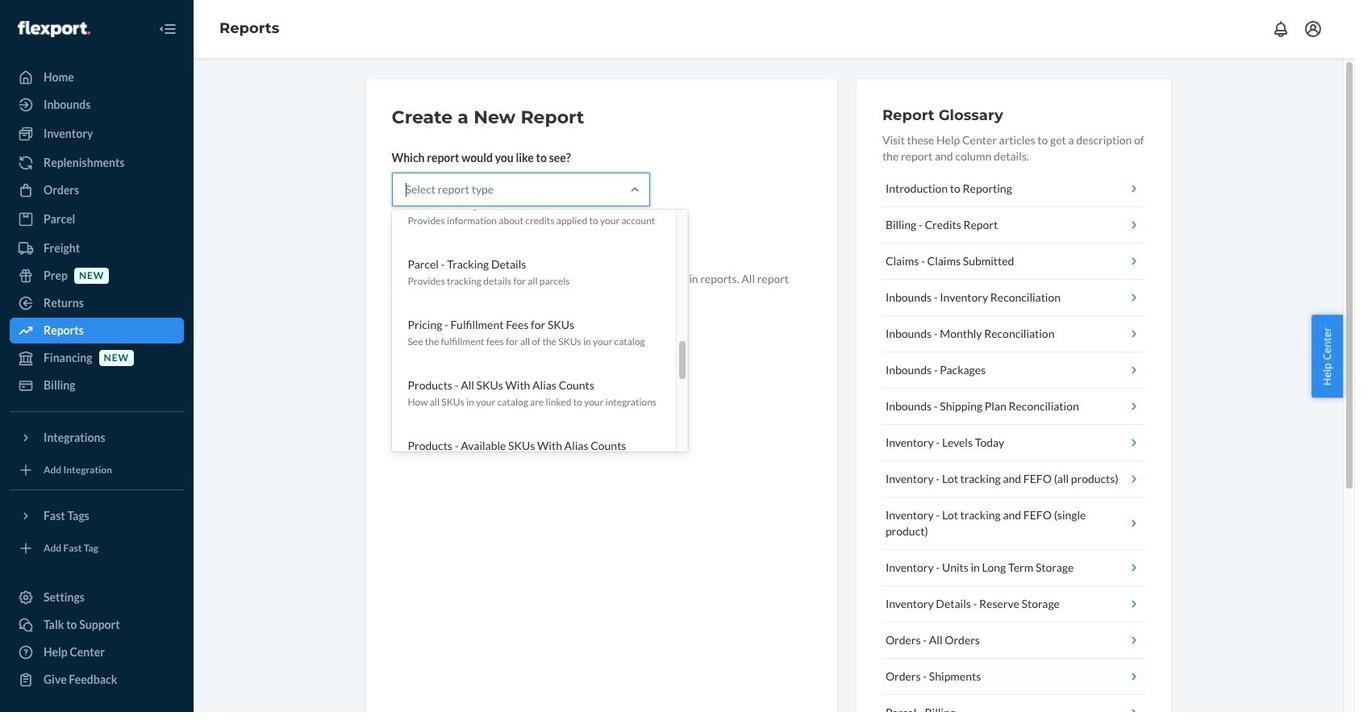 Task type: vqa. For each thing, say whether or not it's contained in the screenshot.
close navigation icon
yes



Task type: locate. For each thing, give the bounding box(es) containing it.
open notifications image
[[1271, 19, 1291, 39]]

flexport logo image
[[18, 21, 90, 37]]



Task type: describe. For each thing, give the bounding box(es) containing it.
close navigation image
[[158, 19, 177, 39]]

open account menu image
[[1303, 19, 1323, 39]]



